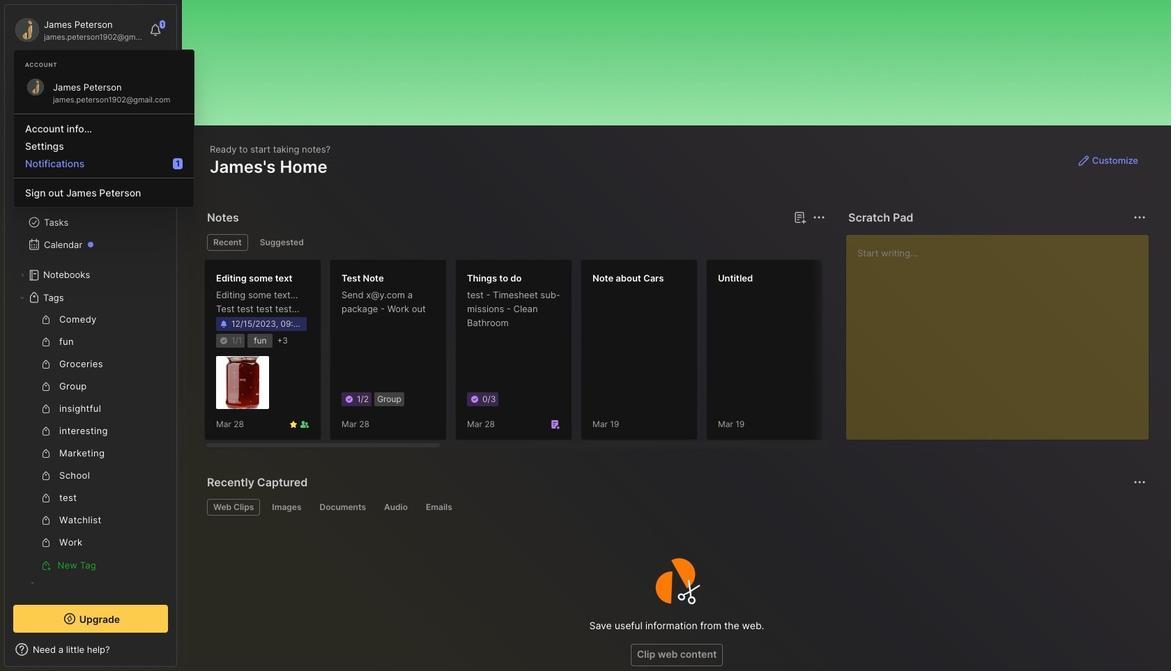 Task type: describe. For each thing, give the bounding box(es) containing it.
0 vertical spatial more actions image
[[811, 209, 828, 226]]

expand notebooks image
[[18, 271, 26, 280]]

Search text field
[[38, 71, 155, 84]]

group inside tree
[[13, 309, 160, 577]]

thumbnail image
[[216, 356, 269, 409]]

expand tags image
[[18, 294, 26, 302]]

tree inside main element
[[5, 136, 176, 630]]

dropdown list menu
[[14, 108, 194, 202]]

WHAT'S NEW field
[[5, 639, 176, 661]]

1 tab list from the top
[[207, 234, 823, 251]]

1 vertical spatial more actions image
[[1132, 474, 1148, 491]]

2 tab list from the top
[[207, 499, 1144, 516]]

Account field
[[13, 16, 142, 44]]

main element
[[0, 0, 181, 671]]

more actions image
[[1132, 209, 1148, 226]]



Task type: locate. For each thing, give the bounding box(es) containing it.
row group
[[204, 259, 1171, 449]]

tab
[[207, 234, 248, 251], [254, 234, 310, 251], [207, 499, 260, 516], [266, 499, 308, 516], [313, 499, 372, 516], [378, 499, 414, 516], [420, 499, 459, 516]]

1 vertical spatial tab list
[[207, 499, 1144, 516]]

1 horizontal spatial more actions image
[[1132, 474, 1148, 491]]

none search field inside main element
[[38, 69, 155, 86]]

tab list
[[207, 234, 823, 251], [207, 499, 1144, 516]]

Start writing… text field
[[858, 235, 1148, 429]]

0 horizontal spatial more actions image
[[811, 209, 828, 226]]

click to collapse image
[[176, 646, 187, 662]]

None search field
[[38, 69, 155, 86]]

tree
[[5, 136, 176, 630]]

0 vertical spatial tab list
[[207, 234, 823, 251]]

more actions image
[[811, 209, 828, 226], [1132, 474, 1148, 491]]

More actions field
[[810, 208, 829, 227], [1130, 208, 1150, 227], [1130, 473, 1150, 492]]

group
[[13, 309, 160, 577]]



Task type: vqa. For each thing, say whether or not it's contained in the screenshot.
Group inside the tree
yes



